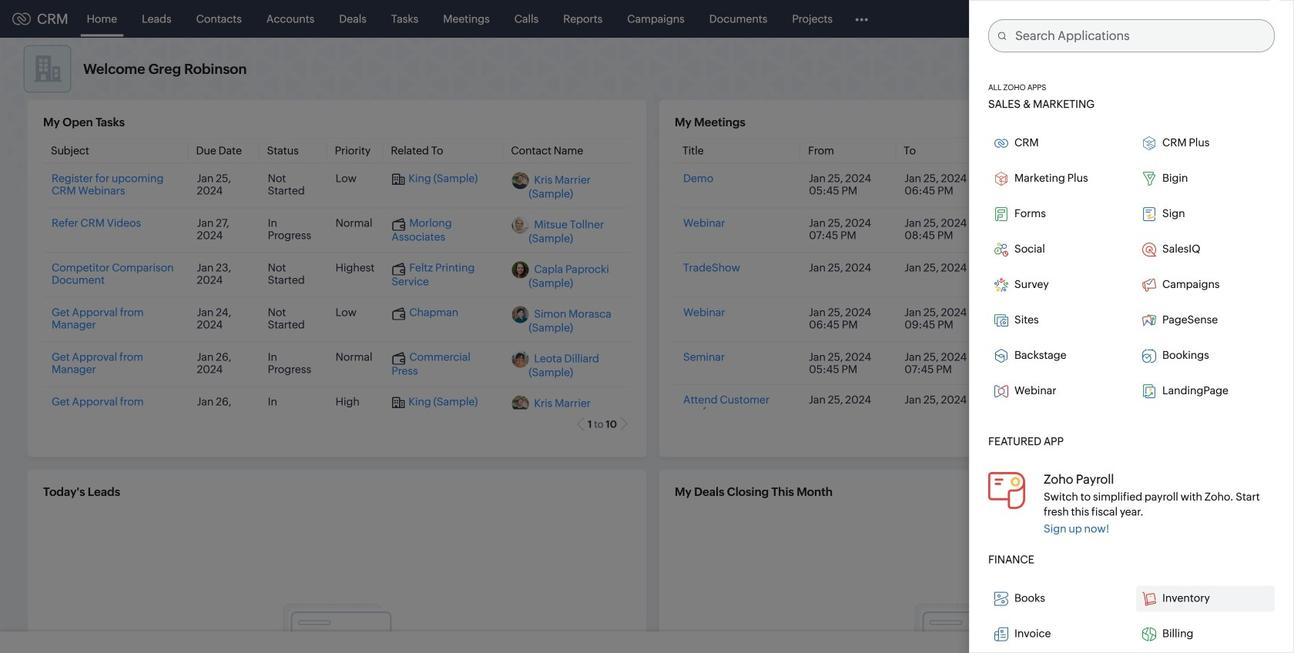 Task type: describe. For each thing, give the bounding box(es) containing it.
logo image
[[12, 13, 31, 25]]

profile image
[[1225, 7, 1250, 31]]



Task type: vqa. For each thing, say whether or not it's contained in the screenshot.
Calendar icon
yes



Task type: locate. For each thing, give the bounding box(es) containing it.
zoho payroll image
[[989, 472, 1026, 509]]

Search Applications text field
[[1006, 20, 1275, 51]]

calendar image
[[1131, 13, 1144, 25]]

profile element
[[1216, 0, 1259, 37]]



